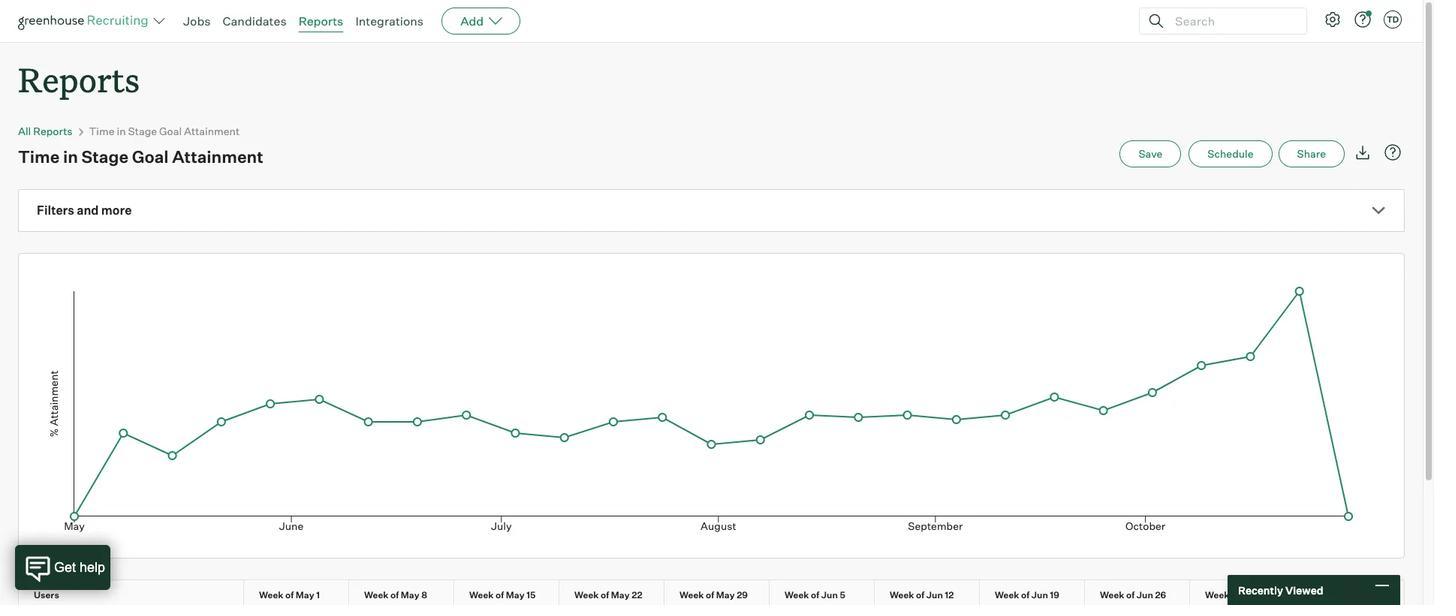 Task type: describe. For each thing, give the bounding box(es) containing it.
may for 29
[[716, 590, 735, 601]]

td
[[1387, 14, 1399, 25]]

week of jun 26 column header
[[1085, 581, 1203, 605]]

add
[[460, 14, 484, 29]]

jun for 5
[[821, 590, 838, 601]]

0 vertical spatial time in stage goal attainment
[[89, 125, 240, 138]]

week of may 1
[[259, 590, 320, 601]]

jun for 26
[[1137, 590, 1153, 601]]

week of jun 5 column header
[[770, 581, 888, 605]]

week for week of jun 5
[[785, 590, 809, 601]]

share button
[[1278, 141, 1345, 168]]

0 vertical spatial reports
[[299, 14, 343, 29]]

week of may 29
[[680, 590, 748, 601]]

may for 15
[[506, 590, 525, 601]]

week of jul 3
[[1205, 590, 1263, 601]]

0 vertical spatial attainment
[[184, 125, 240, 138]]

week of may 8
[[364, 590, 427, 601]]

3
[[1257, 590, 1263, 601]]

row containing users
[[19, 581, 1434, 605]]

week for week of may 1
[[259, 590, 283, 601]]

integrations link
[[355, 14, 424, 29]]

12
[[945, 590, 954, 601]]

integrations
[[355, 14, 424, 29]]

td button
[[1384, 11, 1402, 29]]

week of may 1 column header
[[244, 581, 362, 605]]

0 vertical spatial stage
[[128, 125, 157, 138]]

0 vertical spatial goal
[[159, 125, 182, 138]]

save
[[1139, 147, 1163, 160]]

week for week of jun 12
[[890, 590, 914, 601]]

save and schedule this report to revisit it! element
[[1120, 141, 1189, 168]]

26
[[1155, 590, 1166, 601]]

1 vertical spatial goal
[[132, 147, 169, 167]]

week for week of may 8
[[364, 590, 389, 601]]

of for 5
[[811, 590, 819, 601]]

week of jun 19 column header
[[980, 581, 1098, 605]]

of for 26
[[1126, 590, 1135, 601]]

week of jul 10
[[1310, 590, 1372, 601]]

week of may 22 column header
[[559, 581, 677, 605]]

xychart image
[[37, 254, 1386, 554]]

1
[[316, 590, 320, 601]]

users
[[34, 590, 59, 601]]

time in stage goal attainment link
[[89, 125, 240, 138]]

faq image
[[1384, 144, 1402, 162]]

22
[[632, 590, 643, 601]]

week of jun 5
[[785, 590, 845, 601]]

reports link
[[299, 14, 343, 29]]

schedule
[[1208, 147, 1254, 160]]

recently viewed
[[1238, 584, 1324, 597]]

grid containing users
[[19, 581, 1434, 605]]

week for week of may 22
[[574, 590, 599, 601]]

week of may 8 column header
[[349, 581, 467, 605]]

viewed
[[1285, 584, 1324, 597]]

of for 1
[[285, 590, 294, 601]]

of for 15
[[496, 590, 504, 601]]

jobs link
[[183, 14, 211, 29]]

of for 22
[[601, 590, 609, 601]]

week of jun 12 column header
[[875, 581, 993, 605]]

more
[[101, 203, 132, 218]]

week of jun 12
[[890, 590, 954, 601]]



Task type: vqa. For each thing, say whether or not it's contained in the screenshot.
If
no



Task type: locate. For each thing, give the bounding box(es) containing it.
11 of from the left
[[1337, 590, 1345, 601]]

of for 29
[[706, 590, 714, 601]]

4 jun from the left
[[1137, 590, 1153, 601]]

1 vertical spatial in
[[63, 147, 78, 167]]

6 week from the left
[[785, 590, 809, 601]]

users column header
[[19, 581, 257, 605]]

may inside week of may 29 column header
[[716, 590, 735, 601]]

may inside 'week of may 8' column header
[[401, 590, 419, 601]]

add button
[[442, 8, 521, 35]]

week for week of jun 19
[[995, 590, 1019, 601]]

2 may from the left
[[401, 590, 419, 601]]

8 of from the left
[[1021, 590, 1030, 601]]

jun inside week of jun 5 column header
[[821, 590, 838, 601]]

week
[[259, 590, 283, 601], [364, 590, 389, 601], [469, 590, 494, 601], [574, 590, 599, 601], [680, 590, 704, 601], [785, 590, 809, 601], [890, 590, 914, 601], [995, 590, 1019, 601], [1100, 590, 1124, 601], [1205, 590, 1230, 601], [1310, 590, 1335, 601]]

of left "1"
[[285, 590, 294, 601]]

row
[[19, 581, 1434, 605]]

jun inside the week of jun 19 column header
[[1032, 590, 1048, 601]]

jun for 19
[[1032, 590, 1048, 601]]

in
[[117, 125, 126, 138], [63, 147, 78, 167]]

0 horizontal spatial in
[[63, 147, 78, 167]]

10 week from the left
[[1205, 590, 1230, 601]]

week left "15"
[[469, 590, 494, 601]]

5 week from the left
[[680, 590, 704, 601]]

jul left 3
[[1242, 590, 1255, 601]]

column header
[[1400, 581, 1434, 605]]

week left 8
[[364, 590, 389, 601]]

share
[[1297, 147, 1326, 160]]

0 vertical spatial in
[[117, 125, 126, 138]]

jun for 12
[[926, 590, 943, 601]]

of left the 26
[[1126, 590, 1135, 601]]

7 week from the left
[[890, 590, 914, 601]]

2 jun from the left
[[926, 590, 943, 601]]

jun inside week of jun 12 'column header'
[[926, 590, 943, 601]]

week for week of may 15
[[469, 590, 494, 601]]

may inside week of may 22 'column header'
[[611, 590, 630, 601]]

save button
[[1120, 141, 1181, 168]]

attainment
[[184, 125, 240, 138], [172, 147, 263, 167]]

may left "1"
[[296, 590, 314, 601]]

7 of from the left
[[916, 590, 925, 601]]

3 jun from the left
[[1032, 590, 1048, 601]]

of for 3
[[1231, 590, 1240, 601]]

reports right candidates at the left of the page
[[299, 14, 343, 29]]

8 week from the left
[[995, 590, 1019, 601]]

1 jul from the left
[[1242, 590, 1255, 601]]

1 horizontal spatial in
[[117, 125, 126, 138]]

week left 10 on the right of the page
[[1310, 590, 1335, 601]]

filters and more
[[37, 203, 132, 218]]

week of jun 19
[[995, 590, 1060, 601]]

goal
[[159, 125, 182, 138], [132, 147, 169, 167]]

may for 8
[[401, 590, 419, 601]]

of for 10
[[1337, 590, 1345, 601]]

5 may from the left
[[716, 590, 735, 601]]

15
[[526, 590, 536, 601]]

week for week of jun 26
[[1100, 590, 1124, 601]]

week for week of jul 3
[[1205, 590, 1230, 601]]

week of may 15 column header
[[454, 581, 572, 605]]

week left 29
[[680, 590, 704, 601]]

week inside week of jun 5 column header
[[785, 590, 809, 601]]

week of jun 26
[[1100, 590, 1166, 601]]

may left 8
[[401, 590, 419, 601]]

4 of from the left
[[601, 590, 609, 601]]

reports
[[299, 14, 343, 29], [18, 57, 140, 101], [33, 125, 73, 138]]

0 horizontal spatial time
[[18, 147, 60, 167]]

week for week of may 29
[[680, 590, 704, 601]]

1 vertical spatial time
[[18, 147, 60, 167]]

download image
[[1354, 144, 1372, 162]]

jobs
[[183, 14, 211, 29]]

29
[[737, 590, 748, 601]]

9 week from the left
[[1100, 590, 1124, 601]]

10 of from the left
[[1231, 590, 1240, 601]]

all
[[18, 125, 31, 138]]

1 vertical spatial stage
[[82, 147, 128, 167]]

all reports
[[18, 125, 73, 138]]

recently
[[1238, 584, 1283, 597]]

2 jul from the left
[[1347, 590, 1361, 601]]

9 of from the left
[[1126, 590, 1135, 601]]

5
[[840, 590, 845, 601]]

of left 5
[[811, 590, 819, 601]]

of for 12
[[916, 590, 925, 601]]

of left 12
[[916, 590, 925, 601]]

week inside week of jun 26 column header
[[1100, 590, 1124, 601]]

week left the 26
[[1100, 590, 1124, 601]]

time right all reports "link"
[[89, 125, 115, 138]]

time in stage goal attainment
[[89, 125, 240, 138], [18, 147, 263, 167]]

1 week from the left
[[259, 590, 283, 601]]

reports down greenhouse recruiting image
[[18, 57, 140, 101]]

jul for 3
[[1242, 590, 1255, 601]]

jul
[[1242, 590, 1255, 601], [1347, 590, 1361, 601]]

5 of from the left
[[706, 590, 714, 601]]

4 week from the left
[[574, 590, 599, 601]]

1 horizontal spatial jul
[[1347, 590, 1361, 601]]

all reports link
[[18, 125, 73, 138]]

time
[[89, 125, 115, 138], [18, 147, 60, 167]]

may left 22
[[611, 590, 630, 601]]

jun inside week of jun 26 column header
[[1137, 590, 1153, 601]]

may left 29
[[716, 590, 735, 601]]

jun left the 26
[[1137, 590, 1153, 601]]

week inside the week of jun 19 column header
[[995, 590, 1019, 601]]

3 of from the left
[[496, 590, 504, 601]]

6 of from the left
[[811, 590, 819, 601]]

1 of from the left
[[285, 590, 294, 601]]

10
[[1362, 590, 1372, 601]]

td button
[[1381, 8, 1405, 32]]

candidates link
[[223, 14, 287, 29]]

jun
[[821, 590, 838, 601], [926, 590, 943, 601], [1032, 590, 1048, 601], [1137, 590, 1153, 601]]

filters
[[37, 203, 74, 218]]

may for 22
[[611, 590, 630, 601]]

2 of from the left
[[390, 590, 399, 601]]

0 horizontal spatial jul
[[1242, 590, 1255, 601]]

3 week from the left
[[469, 590, 494, 601]]

4 may from the left
[[611, 590, 630, 601]]

jun left 19
[[1032, 590, 1048, 601]]

may for 1
[[296, 590, 314, 601]]

11 week from the left
[[1310, 590, 1335, 601]]

week of may 29 column header
[[665, 581, 782, 605]]

of
[[285, 590, 294, 601], [390, 590, 399, 601], [496, 590, 504, 601], [601, 590, 609, 601], [706, 590, 714, 601], [811, 590, 819, 601], [916, 590, 925, 601], [1021, 590, 1030, 601], [1126, 590, 1135, 601], [1231, 590, 1240, 601], [1337, 590, 1345, 601]]

of left 19
[[1021, 590, 1030, 601]]

1 vertical spatial time in stage goal attainment
[[18, 147, 263, 167]]

1 horizontal spatial time
[[89, 125, 115, 138]]

jun left 12
[[926, 590, 943, 601]]

may
[[296, 590, 314, 601], [401, 590, 419, 601], [506, 590, 525, 601], [611, 590, 630, 601], [716, 590, 735, 601]]

week left 22
[[574, 590, 599, 601]]

may left "15"
[[506, 590, 525, 601]]

week left "1"
[[259, 590, 283, 601]]

1 vertical spatial reports
[[18, 57, 140, 101]]

of left 29
[[706, 590, 714, 601]]

of for 19
[[1021, 590, 1030, 601]]

week left 5
[[785, 590, 809, 601]]

of left 3
[[1231, 590, 1240, 601]]

week inside week of may 15 column header
[[469, 590, 494, 601]]

of left 10 on the right of the page
[[1337, 590, 1345, 601]]

week inside week of may 1 column header
[[259, 590, 283, 601]]

of left "15"
[[496, 590, 504, 601]]

stage
[[128, 125, 157, 138], [82, 147, 128, 167]]

jul left 10 on the right of the page
[[1347, 590, 1361, 601]]

3 may from the left
[[506, 590, 525, 601]]

greenhouse recruiting image
[[18, 12, 153, 30]]

week of may 22
[[574, 590, 643, 601]]

1 vertical spatial attainment
[[172, 147, 263, 167]]

of for 8
[[390, 590, 399, 601]]

reports right all
[[33, 125, 73, 138]]

1 may from the left
[[296, 590, 314, 601]]

week left 3
[[1205, 590, 1230, 601]]

8
[[421, 590, 427, 601]]

0 vertical spatial time
[[89, 125, 115, 138]]

grid
[[19, 581, 1434, 605]]

schedule button
[[1189, 141, 1272, 168]]

time down all reports
[[18, 147, 60, 167]]

Search text field
[[1171, 10, 1293, 32]]

week inside week of may 29 column header
[[680, 590, 704, 601]]

jul for 10
[[1347, 590, 1361, 601]]

week inside week of jun 12 'column header'
[[890, 590, 914, 601]]

week for week of jul 10
[[1310, 590, 1335, 601]]

week left 12
[[890, 590, 914, 601]]

candidates
[[223, 14, 287, 29]]

1 jun from the left
[[821, 590, 838, 601]]

week inside week of may 22 'column header'
[[574, 590, 599, 601]]

and
[[77, 203, 99, 218]]

week left 19
[[995, 590, 1019, 601]]

may inside week of may 1 column header
[[296, 590, 314, 601]]

week of may 15
[[469, 590, 536, 601]]

2 week from the left
[[364, 590, 389, 601]]

of left 22
[[601, 590, 609, 601]]

2 vertical spatial reports
[[33, 125, 73, 138]]

week inside 'week of may 8' column header
[[364, 590, 389, 601]]

jun left 5
[[821, 590, 838, 601]]

may inside week of may 15 column header
[[506, 590, 525, 601]]

of left 8
[[390, 590, 399, 601]]

19
[[1050, 590, 1060, 601]]

configure image
[[1324, 11, 1342, 29]]



